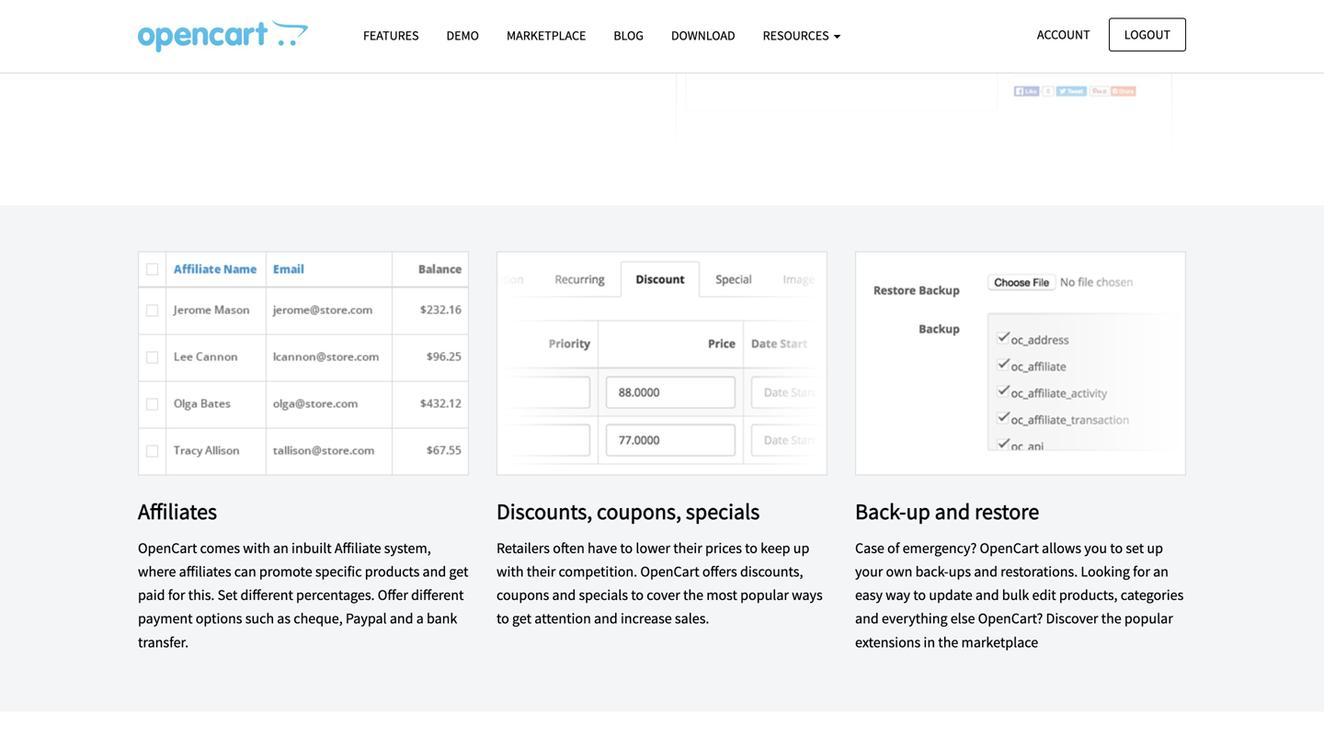 Task type: vqa. For each thing, say whether or not it's contained in the screenshot.
2nd star light o icon from the left
no



Task type: describe. For each thing, give the bounding box(es) containing it.
discounts, coupons, specials image
[[497, 252, 828, 476]]

paypal
[[346, 610, 387, 628]]

demo
[[446, 27, 479, 44]]

ups
[[949, 563, 971, 581]]

payment
[[138, 610, 193, 628]]

case
[[855, 539, 885, 558]]

back-up and restore
[[855, 498, 1039, 526]]

often
[[553, 539, 585, 558]]

case of emergency? opencart allows you to set up your own back-ups and restorations. looking for an easy way to update and bulk edit products, categories and everything else opencart? discover the popular extensions in the marketplace
[[855, 539, 1184, 652]]

keep
[[761, 539, 790, 558]]

to left set
[[1110, 539, 1123, 558]]

set
[[1126, 539, 1144, 558]]

your
[[855, 563, 883, 581]]

a
[[416, 610, 424, 628]]

marketplace
[[507, 27, 586, 44]]

demo link
[[433, 19, 493, 52]]

and left 'a'
[[390, 610, 413, 628]]

cheque,
[[294, 610, 343, 628]]

coupons,
[[597, 498, 681, 526]]

affiliates
[[179, 563, 231, 581]]

logout
[[1124, 26, 1171, 43]]

popular inside case of emergency? opencart allows you to set up your own back-ups and restorations. looking for an easy way to update and bulk edit products, categories and everything else opencart? discover the popular extensions in the marketplace
[[1125, 610, 1173, 628]]

to up increase
[[631, 586, 644, 605]]

back-
[[855, 498, 906, 526]]

update
[[929, 586, 973, 605]]

blog
[[614, 27, 644, 44]]

download link
[[657, 19, 749, 52]]

such
[[245, 610, 274, 628]]

an inside case of emergency? opencart allows you to set up your own back-ups and restorations. looking for an easy way to update and bulk edit products, categories and everything else opencart? discover the popular extensions in the marketplace
[[1153, 563, 1169, 581]]

edit
[[1032, 586, 1056, 605]]

prices
[[705, 539, 742, 558]]

coupons
[[497, 586, 549, 605]]

options
[[196, 610, 242, 628]]

lower
[[636, 539, 670, 558]]

to right way
[[913, 586, 926, 605]]

popular inside retailers often have to lower their prices to keep up with their competition. opencart offers discounts, coupons and specials to cover the most popular ways to get attention and increase sales.
[[740, 586, 789, 605]]

retailers
[[497, 539, 550, 558]]

looking
[[1081, 563, 1130, 581]]

features link
[[349, 19, 433, 52]]

restore
[[975, 498, 1039, 526]]

restorations.
[[1001, 563, 1078, 581]]

to down coupons
[[497, 610, 509, 628]]

1 horizontal spatial their
[[673, 539, 702, 558]]

attention
[[535, 610, 591, 628]]

and up attention
[[552, 586, 576, 605]]

opencart inside 'opencart comes with an inbuilt affiliate system, where affiliates can promote specific products and get paid for this. set different percentages. offer different payment options such as cheque, paypal and a bank transfer.'
[[138, 539, 197, 558]]

for for back-up and restore
[[1133, 563, 1150, 581]]

0 vertical spatial specials
[[686, 498, 760, 526]]

up inside retailers often have to lower their prices to keep up with their competition. opencart offers discounts, coupons and specials to cover the most popular ways to get attention and increase sales.
[[793, 539, 810, 558]]

of
[[887, 539, 900, 558]]

bulk
[[1002, 586, 1029, 605]]

back-up and restore image
[[855, 252, 1186, 476]]

an inside 'opencart comes with an inbuilt affiliate system, where affiliates can promote specific products and get paid for this. set different percentages. offer different payment options such as cheque, paypal and a bank transfer.'
[[273, 539, 289, 558]]

resources
[[763, 27, 832, 44]]

have
[[588, 539, 617, 558]]

and down system,
[[423, 563, 446, 581]]

competition.
[[559, 563, 637, 581]]

options, attributes image
[[676, 0, 1172, 160]]

1 different from the left
[[241, 586, 293, 605]]

discounts,
[[740, 563, 803, 581]]

offers
[[702, 563, 737, 581]]

back-
[[916, 563, 949, 581]]

set
[[218, 586, 238, 605]]

inbuilt
[[292, 539, 332, 558]]

opencart inside case of emergency? opencart allows you to set up your own back-ups and restorations. looking for an easy way to update and bulk edit products, categories and everything else opencart? discover the popular extensions in the marketplace
[[980, 539, 1039, 558]]

to right have
[[620, 539, 633, 558]]

else
[[951, 610, 975, 628]]

increase
[[621, 610, 672, 628]]

marketplace
[[961, 633, 1038, 652]]

own
[[886, 563, 913, 581]]

discounts, coupons, specials
[[497, 498, 760, 526]]

marketplace link
[[493, 19, 600, 52]]

logout link
[[1109, 18, 1186, 51]]

you
[[1084, 539, 1107, 558]]

get inside retailers often have to lower their prices to keep up with their competition. opencart offers discounts, coupons and specials to cover the most popular ways to get attention and increase sales.
[[512, 610, 532, 628]]

affiliates image
[[138, 252, 469, 476]]



Task type: locate. For each thing, give the bounding box(es) containing it.
0 horizontal spatial opencart
[[138, 539, 197, 558]]

for down set
[[1133, 563, 1150, 581]]

get inside 'opencart comes with an inbuilt affiliate system, where affiliates can promote specific products and get paid for this. set different percentages. offer different payment options such as cheque, paypal and a bank transfer.'
[[449, 563, 468, 581]]

an up categories
[[1153, 563, 1169, 581]]

download
[[671, 27, 735, 44]]

ways
[[792, 586, 823, 605]]

as
[[277, 610, 291, 628]]

1 vertical spatial with
[[497, 563, 524, 581]]

resources link
[[749, 19, 855, 52]]

up
[[906, 498, 930, 526], [793, 539, 810, 558], [1147, 539, 1163, 558]]

0 horizontal spatial an
[[273, 539, 289, 558]]

the right in
[[938, 633, 959, 652]]

account
[[1037, 26, 1090, 43]]

opencart up cover
[[640, 563, 700, 581]]

0 vertical spatial the
[[683, 586, 704, 605]]

comes
[[200, 539, 240, 558]]

specific
[[315, 563, 362, 581]]

emergency?
[[903, 539, 977, 558]]

retailers often have to lower their prices to keep up with their competition. opencart offers discounts, coupons and specials to cover the most popular ways to get attention and increase sales.
[[497, 539, 823, 628]]

0 horizontal spatial for
[[168, 586, 185, 605]]

0 horizontal spatial the
[[683, 586, 704, 605]]

1 vertical spatial the
[[1101, 610, 1122, 628]]

products,
[[1059, 586, 1118, 605]]

with
[[243, 539, 270, 558], [497, 563, 524, 581]]

and up emergency?
[[935, 498, 970, 526]]

different
[[241, 586, 293, 605], [411, 586, 464, 605]]

opencart up where
[[138, 539, 197, 558]]

get up bank
[[449, 563, 468, 581]]

1 horizontal spatial popular
[[1125, 610, 1173, 628]]

with inside 'opencart comes with an inbuilt affiliate system, where affiliates can promote specific products and get paid for this. set different percentages. offer different payment options such as cheque, paypal and a bank transfer.'
[[243, 539, 270, 558]]

1 vertical spatial specials
[[579, 586, 628, 605]]

easy
[[855, 586, 883, 605]]

different up bank
[[411, 586, 464, 605]]

popular down categories
[[1125, 610, 1173, 628]]

with inside retailers often have to lower their prices to keep up with their competition. opencart offers discounts, coupons and specials to cover the most popular ways to get attention and increase sales.
[[497, 563, 524, 581]]

to left keep
[[745, 539, 758, 558]]

1 vertical spatial popular
[[1125, 610, 1173, 628]]

different up such
[[241, 586, 293, 605]]

up right set
[[1147, 539, 1163, 558]]

1 horizontal spatial with
[[497, 563, 524, 581]]

in
[[924, 633, 935, 652]]

up up emergency?
[[906, 498, 930, 526]]

an up promote
[[273, 539, 289, 558]]

get down coupons
[[512, 610, 532, 628]]

1 horizontal spatial specials
[[686, 498, 760, 526]]

products
[[365, 563, 420, 581]]

1 vertical spatial their
[[527, 563, 556, 581]]

features
[[363, 27, 419, 44]]

to
[[620, 539, 633, 558], [745, 539, 758, 558], [1110, 539, 1123, 558], [631, 586, 644, 605], [913, 586, 926, 605], [497, 610, 509, 628]]

0 horizontal spatial get
[[449, 563, 468, 581]]

0 horizontal spatial up
[[793, 539, 810, 558]]

for
[[1133, 563, 1150, 581], [168, 586, 185, 605]]

1 vertical spatial for
[[168, 586, 185, 605]]

affiliate
[[335, 539, 381, 558]]

for inside 'opencart comes with an inbuilt affiliate system, where affiliates can promote specific products and get paid for this. set different percentages. offer different payment options such as cheque, paypal and a bank transfer.'
[[168, 586, 185, 605]]

this.
[[188, 586, 215, 605]]

0 vertical spatial popular
[[740, 586, 789, 605]]

for for affiliates
[[168, 586, 185, 605]]

0 vertical spatial an
[[273, 539, 289, 558]]

popular down discounts,
[[740, 586, 789, 605]]

percentages.
[[296, 586, 375, 605]]

0 horizontal spatial different
[[241, 586, 293, 605]]

opencart?
[[978, 610, 1043, 628]]

system,
[[384, 539, 431, 558]]

blog link
[[600, 19, 657, 52]]

cover
[[647, 586, 680, 605]]

0 vertical spatial get
[[449, 563, 468, 581]]

1 horizontal spatial opencart
[[640, 563, 700, 581]]

0 vertical spatial for
[[1133, 563, 1150, 581]]

specials up prices
[[686, 498, 760, 526]]

paid
[[138, 586, 165, 605]]

affiliates
[[138, 498, 217, 526]]

where
[[138, 563, 176, 581]]

2 vertical spatial the
[[938, 633, 959, 652]]

most
[[706, 586, 737, 605]]

everything
[[882, 610, 948, 628]]

sales.
[[675, 610, 709, 628]]

transfer.
[[138, 633, 189, 652]]

an
[[273, 539, 289, 558], [1153, 563, 1169, 581]]

with up coupons
[[497, 563, 524, 581]]

1 horizontal spatial get
[[512, 610, 532, 628]]

and left increase
[[594, 610, 618, 628]]

popular
[[740, 586, 789, 605], [1125, 610, 1173, 628]]

the inside retailers often have to lower their prices to keep up with their competition. opencart offers discounts, coupons and specials to cover the most popular ways to get attention and increase sales.
[[683, 586, 704, 605]]

specials
[[686, 498, 760, 526], [579, 586, 628, 605]]

up inside case of emergency? opencart allows you to set up your own back-ups and restorations. looking for an easy way to update and bulk edit products, categories and everything else opencart? discover the popular extensions in the marketplace
[[1147, 539, 1163, 558]]

the up sales.
[[683, 586, 704, 605]]

can
[[234, 563, 256, 581]]

with up can
[[243, 539, 270, 558]]

allows
[[1042, 539, 1082, 558]]

the
[[683, 586, 704, 605], [1101, 610, 1122, 628], [938, 633, 959, 652]]

1 horizontal spatial an
[[1153, 563, 1169, 581]]

0 vertical spatial with
[[243, 539, 270, 558]]

0 horizontal spatial with
[[243, 539, 270, 558]]

0 vertical spatial their
[[673, 539, 702, 558]]

discover
[[1046, 610, 1098, 628]]

1 horizontal spatial the
[[938, 633, 959, 652]]

the down products,
[[1101, 610, 1122, 628]]

opencart comes with an inbuilt affiliate system, where affiliates can promote specific products and get paid for this. set different percentages. offer different payment options such as cheque, paypal and a bank transfer.
[[138, 539, 468, 652]]

2 different from the left
[[411, 586, 464, 605]]

for left this.
[[168, 586, 185, 605]]

extensions
[[855, 633, 921, 652]]

discounts,
[[497, 498, 592, 526]]

1 vertical spatial an
[[1153, 563, 1169, 581]]

for inside case of emergency? opencart allows you to set up your own back-ups and restorations. looking for an easy way to update and bulk edit products, categories and everything else opencart? discover the popular extensions in the marketplace
[[1133, 563, 1150, 581]]

up right keep
[[793, 539, 810, 558]]

categories
[[1121, 586, 1184, 605]]

get
[[449, 563, 468, 581], [512, 610, 532, 628]]

1 vertical spatial get
[[512, 610, 532, 628]]

2 horizontal spatial the
[[1101, 610, 1122, 628]]

way
[[886, 586, 910, 605]]

0 horizontal spatial popular
[[740, 586, 789, 605]]

and left bulk
[[976, 586, 999, 605]]

promote
[[259, 563, 312, 581]]

0 horizontal spatial specials
[[579, 586, 628, 605]]

specials inside retailers often have to lower their prices to keep up with their competition. opencart offers discounts, coupons and specials to cover the most popular ways to get attention and increase sales.
[[579, 586, 628, 605]]

their down 'retailers'
[[527, 563, 556, 581]]

opencart - features image
[[138, 19, 308, 52]]

offer
[[378, 586, 408, 605]]

specials down competition. at the left
[[579, 586, 628, 605]]

2 horizontal spatial opencart
[[980, 539, 1039, 558]]

and down the easy
[[855, 610, 879, 628]]

their right lower in the bottom of the page
[[673, 539, 702, 558]]

opencart down restore
[[980, 539, 1039, 558]]

1 horizontal spatial for
[[1133, 563, 1150, 581]]

1 horizontal spatial different
[[411, 586, 464, 605]]

bank
[[427, 610, 457, 628]]

2 horizontal spatial up
[[1147, 539, 1163, 558]]

1 horizontal spatial up
[[906, 498, 930, 526]]

account link
[[1022, 18, 1106, 51]]

opencart inside retailers often have to lower their prices to keep up with their competition. opencart offers discounts, coupons and specials to cover the most popular ways to get attention and increase sales.
[[640, 563, 700, 581]]

their
[[673, 539, 702, 558], [527, 563, 556, 581]]

and right ups
[[974, 563, 998, 581]]

0 horizontal spatial their
[[527, 563, 556, 581]]



